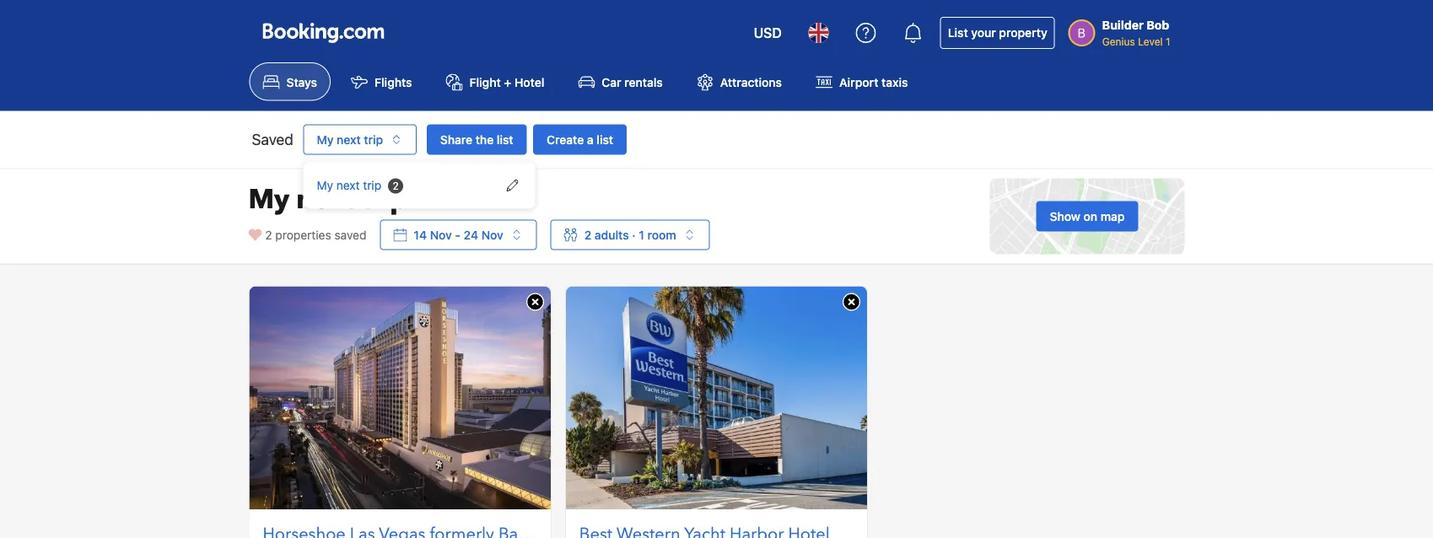 Task type: locate. For each thing, give the bounding box(es) containing it.
my next trip
[[317, 132, 383, 146], [317, 178, 381, 192], [248, 181, 408, 217]]

a
[[587, 132, 594, 146]]

0 horizontal spatial list
[[497, 132, 513, 146]]

saved
[[252, 130, 293, 148]]

builder
[[1102, 18, 1144, 32]]

trip inside button
[[364, 132, 383, 146]]

room
[[647, 228, 676, 241]]

2
[[393, 180, 399, 192], [265, 228, 272, 241], [584, 228, 591, 241]]

rentals
[[624, 75, 663, 89]]

map
[[1101, 209, 1125, 223]]

next up 2 properties saved
[[296, 181, 354, 217]]

create a list
[[547, 132, 613, 146]]

1 nov from the left
[[430, 228, 452, 241]]

·
[[632, 228, 636, 241]]

1 right level
[[1166, 35, 1170, 47]]

2 list from the left
[[597, 132, 613, 146]]

stays
[[286, 75, 317, 89]]

next down my next trip button
[[336, 178, 360, 192]]

1 right the ·
[[639, 228, 644, 241]]

1 horizontal spatial nov
[[481, 228, 503, 241]]

list your property link
[[940, 17, 1055, 49]]

properties
[[275, 228, 331, 241]]

list
[[497, 132, 513, 146], [597, 132, 613, 146]]

my next trip inside button
[[317, 132, 383, 146]]

share the list
[[440, 132, 513, 146]]

booking.com online hotel reservations image
[[263, 23, 384, 43]]

list for create a list
[[597, 132, 613, 146]]

2 left the properties
[[265, 228, 272, 241]]

next down flights link
[[337, 132, 361, 146]]

2 down my next trip button
[[393, 180, 399, 192]]

2 left the adults
[[584, 228, 591, 241]]

stays link
[[249, 62, 331, 101]]

property
[[999, 26, 1047, 40]]

car
[[602, 75, 621, 89]]

flights
[[375, 75, 412, 89]]

flight + hotel link
[[432, 62, 558, 101]]

1 horizontal spatial list
[[597, 132, 613, 146]]

list right a
[[597, 132, 613, 146]]

nov
[[430, 228, 452, 241], [481, 228, 503, 241]]

2 horizontal spatial 2
[[584, 228, 591, 241]]

my next trip down my next trip button
[[317, 178, 381, 192]]

1
[[1166, 35, 1170, 47], [639, 228, 644, 241]]

my next trip down flights link
[[317, 132, 383, 146]]

0 horizontal spatial 1
[[639, 228, 644, 241]]

my up the properties
[[248, 181, 289, 217]]

list inside "button"
[[497, 132, 513, 146]]

nov left "-"
[[430, 228, 452, 241]]

trip
[[364, 132, 383, 146], [363, 178, 381, 192], [361, 181, 408, 217]]

flight + hotel
[[469, 75, 544, 89]]

1 horizontal spatial 1
[[1166, 35, 1170, 47]]

next
[[337, 132, 361, 146], [336, 178, 360, 192], [296, 181, 354, 217]]

my right the saved
[[317, 132, 334, 146]]

list right the
[[497, 132, 513, 146]]

usd button
[[744, 13, 792, 53]]

0 horizontal spatial nov
[[430, 228, 452, 241]]

0 vertical spatial 1
[[1166, 35, 1170, 47]]

car rentals link
[[565, 62, 676, 101]]

genius
[[1102, 35, 1135, 47]]

level
[[1138, 35, 1163, 47]]

list inside button
[[597, 132, 613, 146]]

attractions link
[[683, 62, 795, 101]]

hotel
[[514, 75, 544, 89]]

1 vertical spatial 1
[[639, 228, 644, 241]]

-
[[455, 228, 461, 241]]

1 horizontal spatial 2
[[393, 180, 399, 192]]

2 for 2 properties saved
[[265, 228, 272, 241]]

nov right 24
[[481, 228, 503, 241]]

my
[[317, 132, 334, 146], [317, 178, 333, 192], [248, 181, 289, 217]]

trip down flights link
[[364, 132, 383, 146]]

0 horizontal spatial 2
[[265, 228, 272, 241]]

car rentals
[[602, 75, 663, 89]]

saved
[[334, 228, 366, 241]]

1 list from the left
[[497, 132, 513, 146]]

share the list button
[[427, 124, 527, 155]]



Task type: vqa. For each thing, say whether or not it's contained in the screenshot.
the 2 adults                                           · 1 room
yes



Task type: describe. For each thing, give the bounding box(es) containing it.
on
[[1084, 209, 1098, 223]]

show on map
[[1050, 209, 1125, 223]]

my next trip up 2 properties saved
[[248, 181, 408, 217]]

2 for 2
[[393, 180, 399, 192]]

create a list button
[[533, 124, 627, 155]]

trip down my next trip button
[[363, 178, 381, 192]]

24
[[464, 228, 478, 241]]

taxis
[[882, 75, 908, 89]]

my up 2 properties saved
[[317, 178, 333, 192]]

14 nov - 24 nov
[[414, 228, 503, 241]]

airport
[[839, 75, 878, 89]]

list for share the list
[[497, 132, 513, 146]]

list
[[948, 26, 968, 40]]

bob
[[1147, 18, 1169, 32]]

my inside button
[[317, 132, 334, 146]]

create
[[547, 132, 584, 146]]

2 for 2 adults                                           · 1 room
[[584, 228, 591, 241]]

airport taxis
[[839, 75, 908, 89]]

+
[[504, 75, 511, 89]]

list your property
[[948, 26, 1047, 40]]

flight
[[469, 75, 501, 89]]

usd
[[754, 25, 782, 41]]

2 properties saved
[[265, 228, 366, 241]]

show on map button
[[1036, 201, 1138, 231]]

my next trip button
[[303, 124, 417, 155]]

builder bob genius level 1
[[1102, 18, 1170, 47]]

show
[[1050, 209, 1080, 223]]

airport taxis link
[[802, 62, 921, 101]]

next inside button
[[337, 132, 361, 146]]

2 nov from the left
[[481, 228, 503, 241]]

trip up saved
[[361, 181, 408, 217]]

the
[[476, 132, 494, 146]]

2 adults                                           · 1 room
[[584, 228, 676, 241]]

adults
[[595, 228, 629, 241]]

14
[[414, 228, 427, 241]]

1 inside builder bob genius level 1
[[1166, 35, 1170, 47]]

attractions
[[720, 75, 782, 89]]

your
[[971, 26, 996, 40]]

share
[[440, 132, 472, 146]]

flights link
[[337, 62, 426, 101]]



